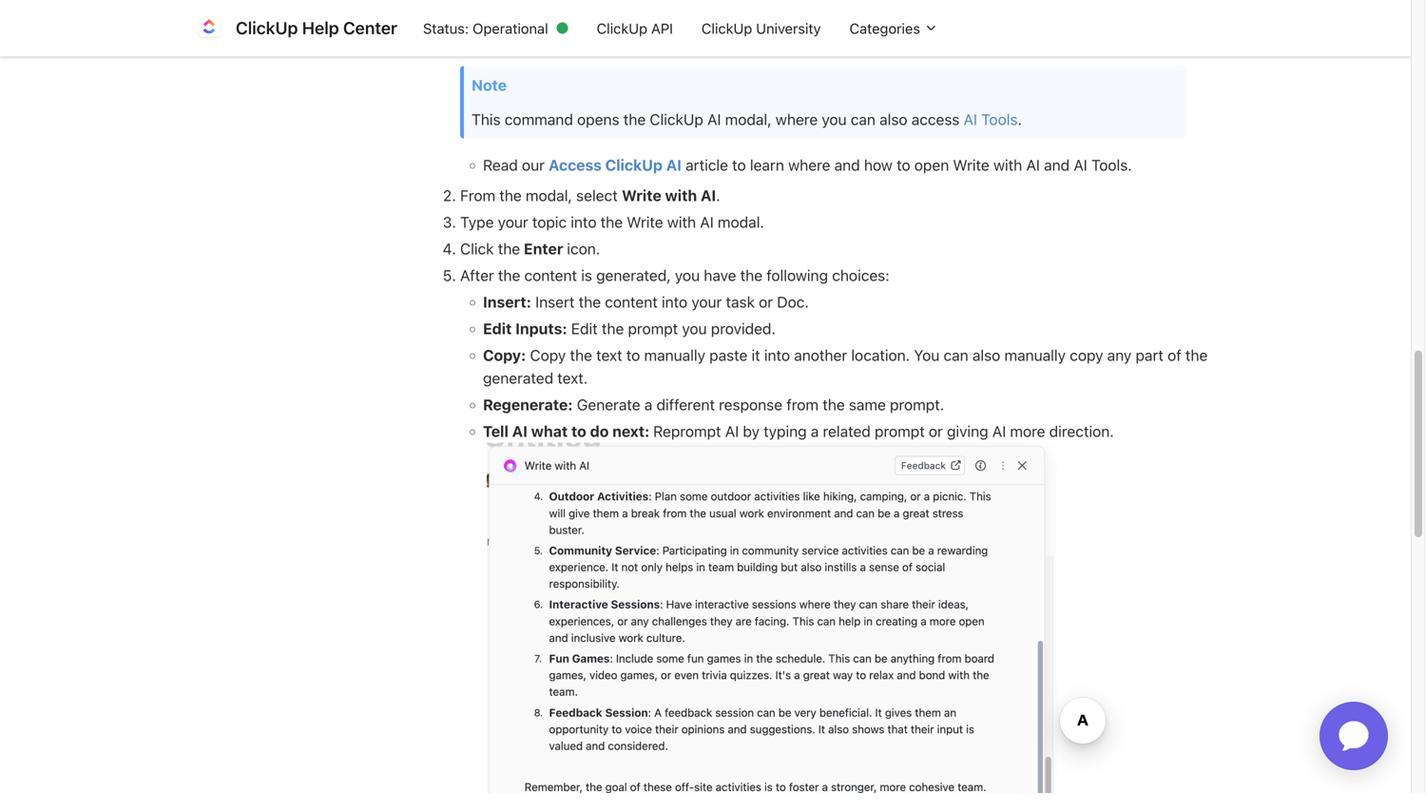 Task type: locate. For each thing, give the bounding box(es) containing it.
0 vertical spatial your
[[498, 213, 529, 231]]

clickup university link
[[688, 10, 836, 46]]

0 horizontal spatial into
[[571, 213, 597, 231]]

modal, up 'learn'
[[725, 110, 772, 128]]

open a location and type /ai .
[[460, 30, 676, 49]]

task
[[726, 293, 755, 311]]

the right of
[[1186, 346, 1208, 364]]

select
[[576, 186, 618, 205]]

can
[[851, 110, 876, 128], [944, 346, 969, 364]]

prompt.
[[890, 396, 945, 414]]

into
[[571, 213, 597, 231], [662, 293, 688, 311], [765, 346, 790, 364]]

0 horizontal spatial also
[[880, 110, 908, 128]]

you up read our access clickup ai article to learn where and how to open write with ai and ai tools.
[[822, 110, 847, 128]]

modal, inside from the modal, select write with ai . type your topic into the write with ai modal. click the enter icon.
[[526, 186, 573, 205]]

2 horizontal spatial a
[[811, 422, 819, 440]]

same
[[849, 396, 886, 414]]

content
[[525, 266, 577, 284], [605, 293, 658, 311]]

next:
[[613, 422, 650, 440]]

1 vertical spatial into
[[662, 293, 688, 311]]

to inside the copy the text to manually paste it into another location. you can also manually copy any part of the generated text.
[[627, 346, 640, 364]]

categories
[[850, 20, 924, 36]]

to right how
[[897, 156, 911, 174]]

access
[[549, 156, 602, 174]]

0 vertical spatial with
[[994, 156, 1023, 174]]

1 vertical spatial with
[[665, 186, 697, 205]]

it
[[752, 346, 761, 364]]

ai tools link
[[964, 110, 1018, 128]]

application
[[1297, 679, 1412, 793]]

1 horizontal spatial .
[[716, 186, 721, 205]]

edit up copy:
[[483, 320, 512, 338]]

you left have
[[675, 266, 700, 284]]

article
[[686, 156, 729, 174]]

0 vertical spatial can
[[851, 110, 876, 128]]

another
[[794, 346, 848, 364]]

manually left copy
[[1005, 346, 1066, 364]]

1 horizontal spatial prompt
[[875, 422, 925, 440]]

0 horizontal spatial content
[[525, 266, 577, 284]]

location
[[514, 30, 568, 49]]

clickup left "api" at the top of page
[[597, 20, 648, 36]]

where
[[776, 110, 818, 128], [789, 156, 831, 174]]

. down article
[[716, 186, 721, 205]]

0 vertical spatial write
[[953, 156, 990, 174]]

a down from
[[811, 422, 819, 440]]

2 vertical spatial you
[[682, 320, 707, 338]]

your down have
[[692, 293, 722, 311]]

1 horizontal spatial content
[[605, 293, 658, 311]]

clickup for clickup api
[[597, 20, 648, 36]]

also left access
[[880, 110, 908, 128]]

1 horizontal spatial and
[[835, 156, 861, 174]]

edit up text
[[571, 320, 598, 338]]

with
[[994, 156, 1023, 174], [665, 186, 697, 205], [668, 213, 696, 231]]

2 vertical spatial into
[[765, 346, 790, 364]]

response
[[719, 396, 783, 414]]

1 horizontal spatial can
[[944, 346, 969, 364]]

any
[[1108, 346, 1132, 364]]

1 vertical spatial modal,
[[526, 186, 573, 205]]

this command opens the clickup ai modal, where you can also access ai tools .
[[472, 110, 1022, 128]]

0 vertical spatial or
[[759, 293, 773, 311]]

1 horizontal spatial also
[[973, 346, 1001, 364]]

clickup up article
[[650, 110, 704, 128]]

with for and
[[994, 156, 1023, 174]]

1 vertical spatial you
[[675, 266, 700, 284]]

0 vertical spatial .
[[667, 30, 672, 49]]

to right text
[[627, 346, 640, 364]]

have
[[704, 266, 737, 284]]

and left tools.
[[1044, 156, 1070, 174]]

1 horizontal spatial your
[[692, 293, 722, 311]]

0 horizontal spatial modal,
[[526, 186, 573, 205]]

your inside from the modal, select write with ai . type your topic into the write with ai modal. click the enter icon.
[[498, 213, 529, 231]]

1 vertical spatial also
[[973, 346, 1001, 364]]

prompt down generated,
[[628, 320, 678, 338]]

1 vertical spatial a
[[645, 396, 653, 414]]

. inside from the modal, select write with ai . type your topic into the write with ai modal. click the enter icon.
[[716, 186, 721, 205]]

2 vertical spatial write
[[627, 213, 664, 231]]

choices:
[[832, 266, 890, 284]]

to left 'learn'
[[733, 156, 746, 174]]

. right /ai
[[667, 30, 672, 49]]

edit
[[483, 320, 512, 338], [571, 320, 598, 338]]

1 vertical spatial prompt
[[875, 422, 925, 440]]

access
[[912, 110, 960, 128]]

a up next:
[[645, 396, 653, 414]]

or inside insert: insert the content into your task or doc. edit inputs: edit the prompt you provided.
[[759, 293, 773, 311]]

1 horizontal spatial edit
[[571, 320, 598, 338]]

clickup for clickup help center
[[236, 18, 298, 38]]

0 vertical spatial modal,
[[725, 110, 772, 128]]

the up the text.
[[570, 346, 593, 364]]

clickup left help
[[236, 18, 298, 38]]

1 vertical spatial content
[[605, 293, 658, 311]]

your
[[498, 213, 529, 231], [692, 293, 722, 311]]

1 vertical spatial write
[[622, 186, 662, 205]]

1 manually from the left
[[644, 346, 706, 364]]

a right open
[[502, 30, 510, 49]]

0 vertical spatial prompt
[[628, 320, 678, 338]]

also right you
[[973, 346, 1001, 364]]

inputs:
[[516, 320, 567, 338]]

clickup help center link
[[194, 13, 409, 43]]

to
[[733, 156, 746, 174], [897, 156, 911, 174], [627, 346, 640, 364], [572, 422, 587, 440]]

tools.
[[1092, 156, 1133, 174]]

write
[[953, 156, 990, 174], [622, 186, 662, 205], [627, 213, 664, 231]]

can right you
[[944, 346, 969, 364]]

clickup inside "link"
[[597, 20, 648, 36]]

write down access clickup ai "link"
[[622, 186, 662, 205]]

prompt
[[628, 320, 678, 338], [875, 422, 925, 440]]

how
[[865, 156, 893, 174]]

clickup help help center home page image
[[194, 13, 224, 43]]

the right the click
[[498, 240, 520, 258]]

can up how
[[851, 110, 876, 128]]

and left how
[[835, 156, 861, 174]]

this
[[472, 110, 501, 128]]

ai
[[708, 110, 721, 128], [964, 110, 978, 128], [667, 156, 682, 174], [1027, 156, 1040, 174], [1074, 156, 1088, 174], [701, 186, 716, 205], [700, 213, 714, 231], [512, 422, 528, 440], [726, 422, 739, 440], [993, 422, 1007, 440]]

you left provided.
[[682, 320, 707, 338]]

regenerate:
[[483, 396, 573, 414]]

prompt down the "prompt."
[[875, 422, 925, 440]]

generated,
[[596, 266, 671, 284]]

content inside insert: insert the content into your task or doc. edit inputs: edit the prompt you provided.
[[605, 293, 658, 311]]

do
[[590, 422, 609, 440]]

clickup left university
[[702, 20, 753, 36]]

modal,
[[725, 110, 772, 128], [526, 186, 573, 205]]

where right 'learn'
[[789, 156, 831, 174]]

command
[[505, 110, 573, 128]]

with down article
[[665, 186, 697, 205]]

0 vertical spatial a
[[502, 30, 510, 49]]

clickup
[[236, 18, 298, 38], [597, 20, 648, 36], [702, 20, 753, 36], [650, 110, 704, 128], [606, 156, 663, 174]]

2 vertical spatial with
[[668, 213, 696, 231]]

manually down insert: insert the content into your task or doc. edit inputs: edit the prompt you provided.
[[644, 346, 706, 364]]

1 vertical spatial can
[[944, 346, 969, 364]]

center
[[343, 18, 398, 38]]

your right type
[[498, 213, 529, 231]]

or right task
[[759, 293, 773, 311]]

0 vertical spatial also
[[880, 110, 908, 128]]

and left 'type'
[[572, 30, 598, 49]]

insert:
[[483, 293, 532, 311]]

1 horizontal spatial or
[[929, 422, 943, 440]]

open
[[460, 30, 498, 49]]

0 horizontal spatial your
[[498, 213, 529, 231]]

0 vertical spatial into
[[571, 213, 597, 231]]

you
[[822, 110, 847, 128], [675, 266, 700, 284], [682, 320, 707, 338]]

write up generated,
[[627, 213, 664, 231]]

1 vertical spatial your
[[692, 293, 722, 311]]

0 vertical spatial content
[[525, 266, 577, 284]]

the
[[624, 110, 646, 128], [500, 186, 522, 205], [601, 213, 623, 231], [498, 240, 520, 258], [498, 266, 521, 284], [741, 266, 763, 284], [579, 293, 601, 311], [602, 320, 624, 338], [570, 346, 593, 364], [1186, 346, 1208, 364], [823, 396, 845, 414]]

manually
[[644, 346, 706, 364], [1005, 346, 1066, 364]]

where up read our access clickup ai article to learn where and how to open write with ai and ai tools.
[[776, 110, 818, 128]]

prompt inside insert: insert the content into your task or doc. edit inputs: edit the prompt you provided.
[[628, 320, 678, 338]]

text
[[596, 346, 623, 364]]

topic
[[533, 213, 567, 231]]

or
[[759, 293, 773, 311], [929, 422, 943, 440]]

and
[[572, 30, 598, 49], [835, 156, 861, 174], [1044, 156, 1070, 174]]

categories button
[[836, 10, 953, 46]]

0 horizontal spatial or
[[759, 293, 773, 311]]

into inside the copy the text to manually paste it into another location. you can also manually copy any part of the generated text.
[[765, 346, 790, 364]]

screenshot of ai-generated content called activities for engineering team off-site showing the insert, edit inputs, copy, and regenerate buttons, and the tell ai what to do next text field. image
[[487, 443, 1059, 793]]

with down "tools" at the top
[[994, 156, 1023, 174]]

modal, up topic
[[526, 186, 573, 205]]

0 horizontal spatial manually
[[644, 346, 706, 364]]

also
[[880, 110, 908, 128], [973, 346, 1001, 364]]

into up the icon.
[[571, 213, 597, 231]]

2 horizontal spatial into
[[765, 346, 790, 364]]

content up insert
[[525, 266, 577, 284]]

write for the
[[627, 213, 664, 231]]

into down after the content is generated, you have the following choices:
[[662, 293, 688, 311]]

clickup university
[[702, 20, 821, 36]]

1 horizontal spatial into
[[662, 293, 688, 311]]

2 horizontal spatial .
[[1018, 110, 1022, 128]]

0 horizontal spatial prompt
[[628, 320, 678, 338]]

2 vertical spatial a
[[811, 422, 819, 440]]

related
[[823, 422, 871, 440]]

into right it
[[765, 346, 790, 364]]

content down generated,
[[605, 293, 658, 311]]

with up after the content is generated, you have the following choices:
[[668, 213, 696, 231]]

1 horizontal spatial manually
[[1005, 346, 1066, 364]]

0 horizontal spatial a
[[502, 30, 510, 49]]

write right open
[[953, 156, 990, 174]]

0 horizontal spatial edit
[[483, 320, 512, 338]]

. right access
[[1018, 110, 1022, 128]]

click
[[460, 240, 494, 258]]

open
[[915, 156, 950, 174]]

2 vertical spatial .
[[716, 186, 721, 205]]

or left giving
[[929, 422, 943, 440]]



Task type: vqa. For each thing, say whether or not it's contained in the screenshot.
'AI' within the "Create ClickUp-AI generated subtasks"
no



Task type: describe. For each thing, give the bounding box(es) containing it.
the up related
[[823, 396, 845, 414]]

location.
[[852, 346, 910, 364]]

of
[[1168, 346, 1182, 364]]

1 horizontal spatial modal,
[[725, 110, 772, 128]]

you inside insert: insert the content into your task or doc. edit inputs: edit the prompt you provided.
[[682, 320, 707, 338]]

regenerate: generate a different response from the same prompt.
[[483, 396, 945, 414]]

the up insert:
[[498, 266, 521, 284]]

after the content is generated, you have the following choices:
[[460, 266, 890, 284]]

part
[[1136, 346, 1164, 364]]

giving
[[947, 422, 989, 440]]

the down select
[[601, 213, 623, 231]]

generate
[[577, 396, 641, 414]]

0 vertical spatial where
[[776, 110, 818, 128]]

copy:
[[483, 346, 526, 364]]

read our access clickup ai article to learn where and how to open write with ai and ai tools.
[[483, 156, 1137, 174]]

type
[[602, 30, 633, 49]]

tell ai what to do next: reprompt ai by typing a related prompt or giving ai more direction.
[[483, 422, 1115, 440]]

doc.
[[777, 293, 809, 311]]

0 horizontal spatial can
[[851, 110, 876, 128]]

2 edit from the left
[[571, 320, 598, 338]]

can inside the copy the text to manually paste it into another location. you can also manually copy any part of the generated text.
[[944, 346, 969, 364]]

operational
[[473, 20, 548, 36]]

1 horizontal spatial a
[[645, 396, 653, 414]]

from the modal, select write with ai . type your topic into the write with ai modal. click the enter icon.
[[460, 186, 765, 258]]

opens
[[577, 110, 620, 128]]

copy
[[530, 346, 566, 364]]

clickup up select
[[606, 156, 663, 174]]

2 manually from the left
[[1005, 346, 1066, 364]]

modal.
[[718, 213, 765, 231]]

the down read on the left of the page
[[500, 186, 522, 205]]

more
[[1010, 422, 1046, 440]]

status:
[[423, 20, 469, 36]]

to left do
[[572, 422, 587, 440]]

the up text
[[602, 320, 624, 338]]

tools
[[982, 110, 1018, 128]]

clickup api link
[[583, 10, 688, 46]]

1 vertical spatial .
[[1018, 110, 1022, 128]]

clickup api
[[597, 20, 673, 36]]

university
[[756, 20, 821, 36]]

also inside the copy the text to manually paste it into another location. you can also manually copy any part of the generated text.
[[973, 346, 1001, 364]]

different
[[657, 396, 715, 414]]

1 vertical spatial where
[[789, 156, 831, 174]]

icon.
[[567, 240, 600, 258]]

type
[[460, 213, 494, 231]]

the up task
[[741, 266, 763, 284]]

0 horizontal spatial .
[[667, 30, 672, 49]]

copy
[[1070, 346, 1104, 364]]

direction.
[[1050, 422, 1115, 440]]

provided.
[[711, 320, 776, 338]]

paste
[[710, 346, 748, 364]]

your inside insert: insert the content into your task or doc. edit inputs: edit the prompt you provided.
[[692, 293, 722, 311]]

typing
[[764, 422, 807, 440]]

clickup for clickup university
[[702, 20, 753, 36]]

1 vertical spatial or
[[929, 422, 943, 440]]

text.
[[558, 369, 588, 387]]

from
[[460, 186, 496, 205]]

api
[[652, 20, 673, 36]]

into inside from the modal, select write with ai . type your topic into the write with ai modal. click the enter icon.
[[571, 213, 597, 231]]

0 vertical spatial you
[[822, 110, 847, 128]]

enter
[[524, 240, 564, 258]]

insert: insert the content into your task or doc. edit inputs: edit the prompt you provided.
[[483, 293, 809, 338]]

write for open
[[953, 156, 990, 174]]

following
[[767, 266, 828, 284]]

what
[[531, 422, 568, 440]]

with for modal.
[[668, 213, 696, 231]]

help
[[302, 18, 339, 38]]

copy the text to manually paste it into another location. you can also manually copy any part of the generated text.
[[483, 346, 1208, 387]]

learn
[[750, 156, 785, 174]]

0 horizontal spatial and
[[572, 30, 598, 49]]

2 horizontal spatial and
[[1044, 156, 1070, 174]]

status: operational
[[423, 20, 548, 36]]

clickup help center
[[236, 18, 398, 38]]

after
[[460, 266, 494, 284]]

1 edit from the left
[[483, 320, 512, 338]]

tell
[[483, 422, 509, 440]]

you
[[914, 346, 940, 364]]

/ai
[[640, 33, 664, 49]]

our
[[522, 156, 545, 174]]

the right 'opens'
[[624, 110, 646, 128]]

generated
[[483, 369, 554, 387]]

into inside insert: insert the content into your task or doc. edit inputs: edit the prompt you provided.
[[662, 293, 688, 311]]

is
[[581, 266, 593, 284]]

from
[[787, 396, 819, 414]]

read
[[483, 156, 518, 174]]

access clickup ai link
[[549, 156, 682, 174]]

the down is
[[579, 293, 601, 311]]

by
[[743, 422, 760, 440]]

insert
[[536, 293, 575, 311]]

reprompt
[[654, 422, 722, 440]]



